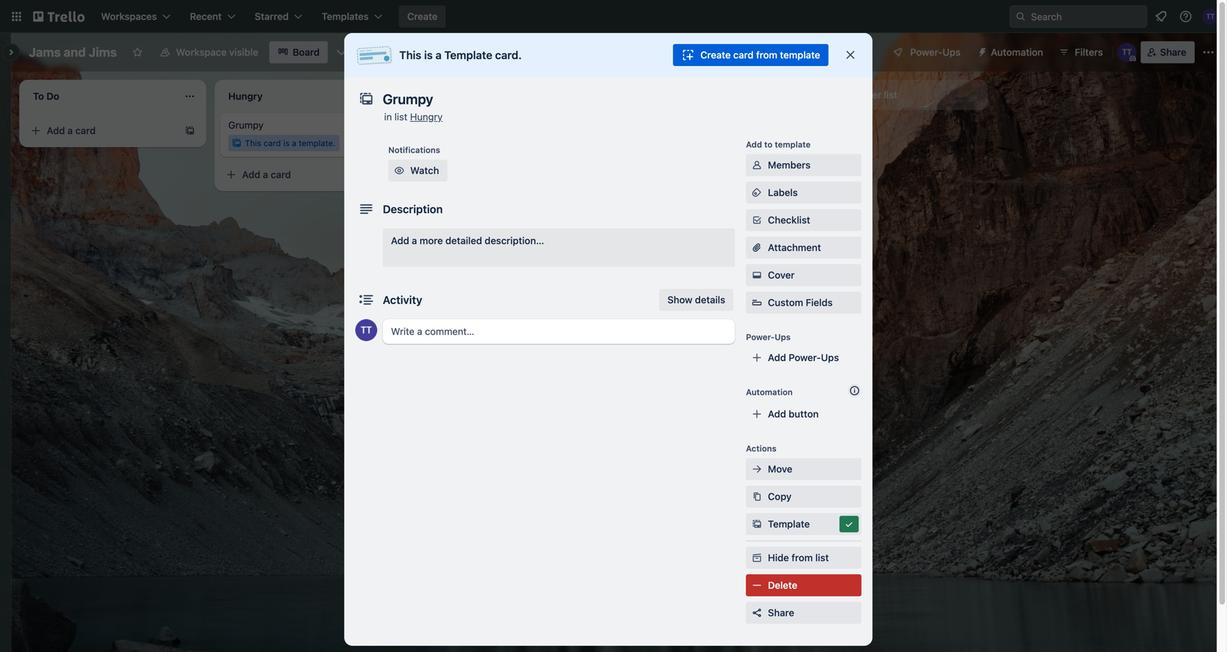Task type: vqa. For each thing, say whether or not it's contained in the screenshot.
Team in the Design Team Sketch site banner
no



Task type: locate. For each thing, give the bounding box(es) containing it.
create for create
[[407, 11, 438, 22]]

add power-ups
[[768, 352, 840, 363]]

automation
[[992, 46, 1044, 58], [746, 388, 793, 397]]

add another list button
[[801, 80, 988, 110]]

jams
[[29, 45, 61, 60]]

add a card
[[47, 125, 96, 136], [438, 125, 487, 136], [242, 169, 291, 180]]

1 vertical spatial automation
[[746, 388, 793, 397]]

this
[[400, 49, 422, 62], [245, 138, 261, 148]]

and
[[64, 45, 86, 60]]

1 horizontal spatial add a card button
[[220, 164, 374, 186]]

sm image inside template button
[[751, 518, 764, 531]]

this for this card is a template.
[[245, 138, 261, 148]]

0 vertical spatial power-
[[911, 46, 943, 58]]

add a more detailed description… link
[[383, 229, 735, 267]]

board link
[[269, 41, 328, 63]]

checklist link
[[746, 209, 862, 231]]

sm image for checklist
[[751, 213, 764, 227]]

2 vertical spatial ups
[[822, 352, 840, 363]]

1 horizontal spatial create from template… image
[[380, 169, 391, 180]]

Write a comment text field
[[383, 319, 735, 344]]

sm image left labels
[[751, 186, 764, 200]]

1 horizontal spatial template
[[768, 519, 810, 530]]

list inside hide from list link
[[816, 552, 829, 564]]

1 vertical spatial from
[[792, 552, 813, 564]]

0 horizontal spatial create
[[407, 11, 438, 22]]

list right in
[[395, 111, 408, 123]]

template left card.
[[445, 49, 493, 62]]

sm image for template
[[751, 518, 764, 531]]

sm image inside members link
[[751, 158, 764, 172]]

move
[[768, 464, 793, 475]]

power-ups down custom
[[746, 332, 791, 342]]

0 vertical spatial is
[[424, 49, 433, 62]]

sm image
[[972, 41, 992, 61], [751, 268, 764, 282], [751, 518, 764, 531], [751, 551, 764, 565], [751, 579, 764, 593]]

a
[[436, 49, 442, 62], [68, 125, 73, 136], [458, 125, 464, 136], [292, 138, 297, 148], [263, 169, 268, 180], [412, 235, 417, 246]]

cover
[[768, 269, 795, 281]]

0 vertical spatial template
[[445, 49, 493, 62]]

share button down the 0 notifications icon
[[1142, 41, 1196, 63]]

automation inside the automation "button"
[[992, 46, 1044, 58]]

1 horizontal spatial is
[[424, 49, 433, 62]]

template
[[780, 49, 821, 61], [775, 140, 811, 149]]

automation button
[[972, 41, 1052, 63]]

2 horizontal spatial power-
[[911, 46, 943, 58]]

1 horizontal spatial from
[[792, 552, 813, 564]]

copy link
[[746, 486, 862, 508]]

automation up add button
[[746, 388, 793, 397]]

0 vertical spatial power-ups
[[911, 46, 961, 58]]

1 vertical spatial template
[[768, 519, 810, 530]]

hungry
[[410, 111, 443, 123]]

sm image left watch
[[393, 164, 406, 178]]

jams and jims
[[29, 45, 117, 60]]

0 vertical spatial template
[[780, 49, 821, 61]]

sm image right power-ups button
[[972, 41, 992, 61]]

create inside primary element
[[407, 11, 438, 22]]

hide from list link
[[746, 547, 862, 569]]

1 horizontal spatial list
[[816, 552, 829, 564]]

board
[[293, 46, 320, 58]]

add another list
[[826, 89, 898, 100]]

detailed
[[446, 235, 482, 246]]

primary element
[[0, 0, 1228, 33]]

members
[[768, 159, 811, 171]]

back to home image
[[33, 6, 85, 28]]

1 vertical spatial is
[[283, 138, 290, 148]]

watch button
[[389, 160, 448, 182]]

is down create button
[[424, 49, 433, 62]]

ups
[[943, 46, 961, 58], [775, 332, 791, 342], [822, 352, 840, 363]]

watch
[[411, 165, 439, 176]]

power-ups button
[[883, 41, 970, 63]]

1 horizontal spatial create
[[701, 49, 731, 61]]

sm image left hide
[[751, 551, 764, 565]]

is down grumpy link
[[283, 138, 290, 148]]

1 horizontal spatial ups
[[822, 352, 840, 363]]

is
[[424, 49, 433, 62], [283, 138, 290, 148]]

template button
[[746, 513, 862, 535]]

Board name text field
[[22, 41, 124, 63]]

sm image inside cover link
[[751, 268, 764, 282]]

sm image inside the labels link
[[751, 186, 764, 200]]

more
[[420, 235, 443, 246]]

share down delete
[[768, 607, 795, 619]]

ups inside button
[[943, 46, 961, 58]]

1 vertical spatial share button
[[746, 602, 862, 624]]

sm image for copy
[[751, 490, 764, 504]]

1 vertical spatial list
[[395, 111, 408, 123]]

0 horizontal spatial this
[[245, 138, 261, 148]]

this down create button
[[400, 49, 422, 62]]

create from template… image
[[184, 125, 195, 136], [380, 169, 391, 180]]

this card is a template.
[[245, 138, 336, 148]]

0 vertical spatial list
[[884, 89, 898, 100]]

show menu image
[[1202, 45, 1216, 59]]

2 horizontal spatial ups
[[943, 46, 961, 58]]

notifications
[[389, 145, 440, 155]]

2 vertical spatial list
[[816, 552, 829, 564]]

power- down custom fields button
[[789, 352, 822, 363]]

create card from template button
[[673, 44, 829, 66]]

sm image for hide from list
[[751, 551, 764, 565]]

filters button
[[1055, 41, 1108, 63]]

1 horizontal spatial share button
[[1142, 41, 1196, 63]]

0 vertical spatial create from template… image
[[184, 125, 195, 136]]

0 horizontal spatial automation
[[746, 388, 793, 397]]

0 vertical spatial ups
[[943, 46, 961, 58]]

ups left the automation "button" on the right top of page
[[943, 46, 961, 58]]

1 vertical spatial power-
[[746, 332, 775, 342]]

open information menu image
[[1180, 10, 1193, 23]]

power-ups up add another list button
[[911, 46, 961, 58]]

sm image for watch
[[393, 164, 406, 178]]

0 horizontal spatial ups
[[775, 332, 791, 342]]

terry turtle (terryturtle) image
[[1203, 8, 1220, 25], [355, 319, 378, 341]]

1 vertical spatial create
[[701, 49, 731, 61]]

delete link
[[746, 575, 862, 597]]

add a card button
[[25, 120, 179, 142], [416, 120, 570, 142], [220, 164, 374, 186]]

create from template… image left grumpy
[[184, 125, 195, 136]]

power- inside button
[[911, 46, 943, 58]]

2 horizontal spatial list
[[884, 89, 898, 100]]

this down grumpy
[[245, 138, 261, 148]]

sm image left copy
[[751, 490, 764, 504]]

details
[[695, 294, 726, 306]]

list up delete link
[[816, 552, 829, 564]]

None text field
[[376, 87, 830, 112]]

sm image inside delete link
[[751, 579, 764, 593]]

create from template… image down notifications
[[380, 169, 391, 180]]

2 horizontal spatial add a card
[[438, 125, 487, 136]]

button
[[789, 408, 819, 420]]

1 horizontal spatial share
[[1161, 46, 1187, 58]]

labels link
[[746, 182, 862, 204]]

template down copy
[[768, 519, 810, 530]]

visible
[[229, 46, 258, 58]]

sm image down add to template
[[751, 158, 764, 172]]

copy
[[768, 491, 792, 502]]

sm image inside the watch button
[[393, 164, 406, 178]]

1 horizontal spatial terry turtle (terryturtle) image
[[1203, 8, 1220, 25]]

0 horizontal spatial add a card button
[[25, 120, 179, 142]]

actions
[[746, 444, 777, 454]]

activity
[[383, 294, 423, 307]]

sm image inside checklist link
[[751, 213, 764, 227]]

2 horizontal spatial add a card button
[[416, 120, 570, 142]]

1 vertical spatial create from template… image
[[380, 169, 391, 180]]

this is a template card.
[[400, 49, 522, 62]]

template inside button
[[780, 49, 821, 61]]

create
[[407, 11, 438, 22], [701, 49, 731, 61]]

0 vertical spatial terry turtle (terryturtle) image
[[1203, 8, 1220, 25]]

power-ups
[[911, 46, 961, 58], [746, 332, 791, 342]]

grumpy
[[229, 119, 264, 131]]

sm image for move
[[751, 463, 764, 476]]

sm image inside the automation "button"
[[972, 41, 992, 61]]

0 vertical spatial this
[[400, 49, 422, 62]]

1 horizontal spatial power-ups
[[911, 46, 961, 58]]

ups down fields
[[822, 352, 840, 363]]

sm image left cover
[[751, 268, 764, 282]]

ups up the add power-ups
[[775, 332, 791, 342]]

card
[[734, 49, 754, 61], [75, 125, 96, 136], [466, 125, 487, 136], [264, 138, 281, 148], [271, 169, 291, 180]]

share button down delete link
[[746, 602, 862, 624]]

sm image inside move link
[[751, 463, 764, 476]]

0 horizontal spatial template
[[445, 49, 493, 62]]

checklist
[[768, 214, 811, 226]]

list for hide from list
[[816, 552, 829, 564]]

0 vertical spatial create
[[407, 11, 438, 22]]

add a card button for create from template… image to the top
[[25, 120, 179, 142]]

sm image down 'copy' link
[[751, 518, 764, 531]]

1 horizontal spatial automation
[[992, 46, 1044, 58]]

automation down search icon
[[992, 46, 1044, 58]]

sm image left delete
[[751, 579, 764, 593]]

custom fields button
[[746, 296, 862, 310]]

sm image inside 'copy' link
[[751, 490, 764, 504]]

grumpy link
[[229, 118, 388, 132]]

1 horizontal spatial this
[[400, 49, 422, 62]]

share left "show menu" image
[[1161, 46, 1187, 58]]

sm image
[[751, 158, 764, 172], [393, 164, 406, 178], [751, 186, 764, 200], [751, 213, 764, 227], [751, 463, 764, 476], [751, 490, 764, 504], [843, 518, 857, 531]]

0 vertical spatial from
[[757, 49, 778, 61]]

create button
[[399, 6, 446, 28]]

custom fields
[[768, 297, 833, 308]]

add
[[826, 89, 844, 100], [47, 125, 65, 136], [438, 125, 456, 136], [746, 140, 763, 149], [242, 169, 260, 180], [391, 235, 410, 246], [768, 352, 787, 363], [768, 408, 787, 420]]

2 vertical spatial power-
[[789, 352, 822, 363]]

sm image inside hide from list link
[[751, 551, 764, 565]]

0 vertical spatial automation
[[992, 46, 1044, 58]]

list inside add another list button
[[884, 89, 898, 100]]

1 vertical spatial this
[[245, 138, 261, 148]]

0 horizontal spatial power-
[[746, 332, 775, 342]]

hide
[[768, 552, 790, 564]]

share button
[[1142, 41, 1196, 63], [746, 602, 862, 624]]

power-
[[911, 46, 943, 58], [746, 332, 775, 342], [789, 352, 822, 363]]

sm image down actions
[[751, 463, 764, 476]]

another
[[847, 89, 882, 100]]

from
[[757, 49, 778, 61], [792, 552, 813, 564]]

add a card for add a card button corresponding to bottom create from template… image
[[242, 169, 291, 180]]

sm image for members
[[751, 158, 764, 172]]

share
[[1161, 46, 1187, 58], [768, 607, 795, 619]]

card inside button
[[734, 49, 754, 61]]

this for this is a template card.
[[400, 49, 422, 62]]

0 horizontal spatial create from template… image
[[184, 125, 195, 136]]

0 horizontal spatial from
[[757, 49, 778, 61]]

0 horizontal spatial add a card
[[47, 125, 96, 136]]

list right the another at top right
[[884, 89, 898, 100]]

0 horizontal spatial power-ups
[[746, 332, 791, 342]]

power- up add another list button
[[911, 46, 943, 58]]

template inside button
[[768, 519, 810, 530]]

template
[[445, 49, 493, 62], [768, 519, 810, 530]]

1 vertical spatial terry turtle (terryturtle) image
[[355, 319, 378, 341]]

list
[[884, 89, 898, 100], [395, 111, 408, 123], [816, 552, 829, 564]]

0 horizontal spatial share
[[768, 607, 795, 619]]

power- down custom
[[746, 332, 775, 342]]

add to template
[[746, 140, 811, 149]]

1 vertical spatial power-ups
[[746, 332, 791, 342]]

1 horizontal spatial add a card
[[242, 169, 291, 180]]

sm image left the checklist on the top right of the page
[[751, 213, 764, 227]]

sm image down 'copy' link
[[843, 518, 857, 531]]

1 vertical spatial ups
[[775, 332, 791, 342]]



Task type: describe. For each thing, give the bounding box(es) containing it.
card.
[[495, 49, 522, 62]]

in list hungry
[[384, 111, 443, 123]]

sm image for delete
[[751, 579, 764, 593]]

attachment
[[768, 242, 822, 253]]

0 horizontal spatial list
[[395, 111, 408, 123]]

star or unstar board image
[[132, 47, 143, 58]]

move link
[[746, 458, 862, 480]]

1 horizontal spatial power-
[[789, 352, 822, 363]]

template.
[[299, 138, 336, 148]]

sm image inside template button
[[843, 518, 857, 531]]

add power-ups link
[[746, 347, 862, 369]]

customize views image
[[335, 45, 349, 59]]

description…
[[485, 235, 545, 246]]

create card from template
[[701, 49, 821, 61]]

0 horizontal spatial share button
[[746, 602, 862, 624]]

search image
[[1016, 11, 1027, 22]]

workspace visible
[[176, 46, 258, 58]]

custom
[[768, 297, 804, 308]]

fields
[[806, 297, 833, 308]]

power-ups inside button
[[911, 46, 961, 58]]

1 vertical spatial share
[[768, 607, 795, 619]]

show details
[[668, 294, 726, 306]]

switch to… image
[[10, 10, 23, 23]]

jims
[[89, 45, 117, 60]]

0 horizontal spatial is
[[283, 138, 290, 148]]

from inside button
[[757, 49, 778, 61]]

create for create card from template
[[701, 49, 731, 61]]

workspace
[[176, 46, 227, 58]]

1 vertical spatial template
[[775, 140, 811, 149]]

filters
[[1076, 46, 1104, 58]]

members link
[[746, 154, 862, 176]]

sm image for cover
[[751, 268, 764, 282]]

description
[[383, 203, 443, 216]]

sm image for automation
[[972, 41, 992, 61]]

cover link
[[746, 264, 862, 286]]

attachment button
[[746, 237, 862, 259]]

add a card for create from template… image to the top add a card button
[[47, 125, 96, 136]]

hide from list
[[768, 552, 829, 564]]

0 notifications image
[[1154, 8, 1170, 25]]

Search field
[[1027, 6, 1147, 27]]

delete
[[768, 580, 798, 591]]

add inside 'link'
[[391, 235, 410, 246]]

add button
[[768, 408, 819, 420]]

labels
[[768, 187, 798, 198]]

show details link
[[660, 289, 734, 311]]

to
[[765, 140, 773, 149]]

add a card for add a card button to the right
[[438, 125, 487, 136]]

0 vertical spatial share
[[1161, 46, 1187, 58]]

add a card button for bottom create from template… image
[[220, 164, 374, 186]]

in
[[384, 111, 392, 123]]

add button button
[[746, 403, 862, 425]]

a inside add a more detailed description… 'link'
[[412, 235, 417, 246]]

0 horizontal spatial terry turtle (terryturtle) image
[[355, 319, 378, 341]]

list for add another list
[[884, 89, 898, 100]]

workspace visible button
[[151, 41, 267, 63]]

sm image for labels
[[751, 186, 764, 200]]

terry turtle (terryturtle) image
[[1118, 43, 1138, 62]]

hungry link
[[410, 111, 443, 123]]

add a more detailed description…
[[391, 235, 545, 246]]

show
[[668, 294, 693, 306]]

0 vertical spatial share button
[[1142, 41, 1196, 63]]



